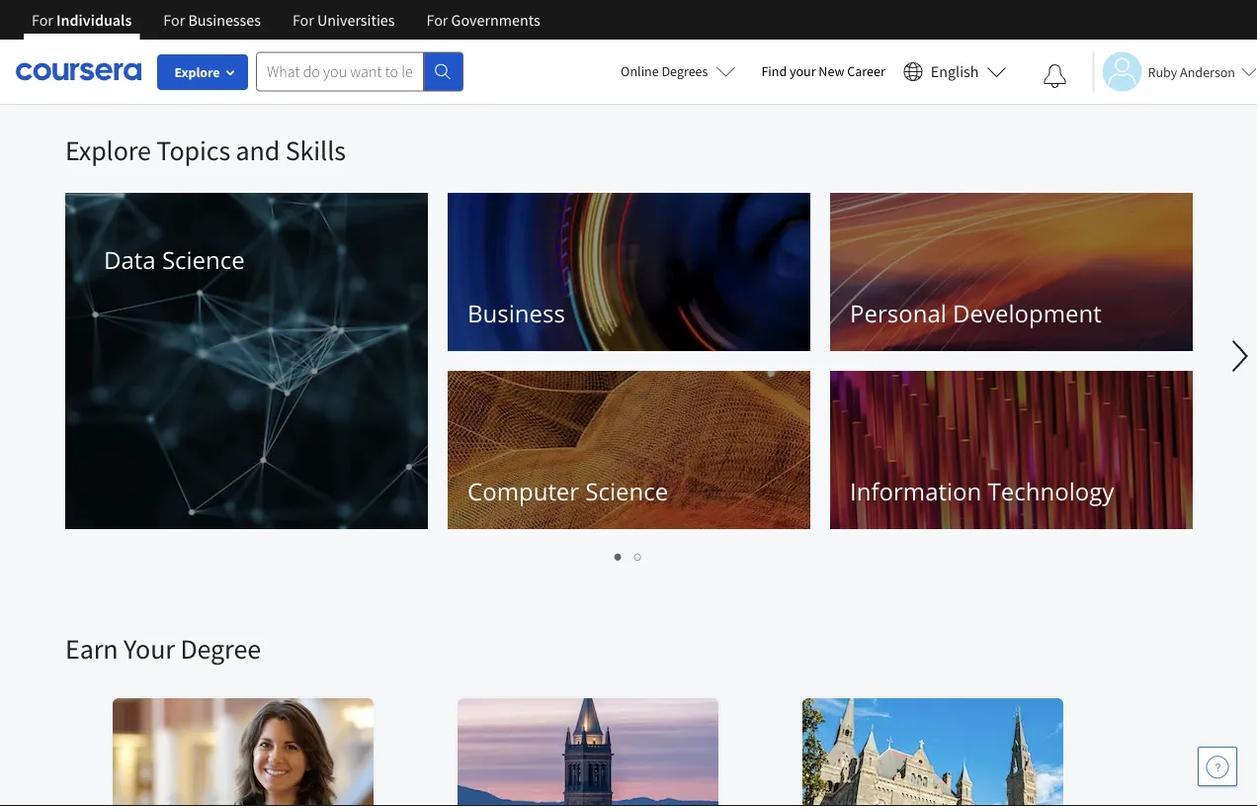 Task type: describe. For each thing, give the bounding box(es) containing it.
1
[[615, 546, 623, 565]]

for individuals
[[32, 10, 132, 30]]

2
[[635, 546, 643, 565]]

earn
[[65, 631, 118, 666]]

2 button
[[629, 544, 649, 567]]

information technology image
[[831, 371, 1194, 529]]

science for data science
[[162, 244, 245, 276]]

business image
[[448, 193, 811, 351]]

for businesses
[[163, 10, 261, 30]]

degree
[[180, 631, 261, 666]]

1 button
[[609, 544, 629, 567]]

show notifications image
[[1044, 64, 1068, 88]]

english
[[931, 62, 980, 82]]

help center image
[[1207, 755, 1230, 778]]

master of advanced study in engineering degree by university of california, berkeley, image
[[458, 698, 720, 806]]

skills
[[286, 133, 346, 168]]

for for individuals
[[32, 10, 53, 30]]

universities
[[317, 10, 395, 30]]

list inside explore topics and skills carousel element
[[65, 544, 1193, 567]]

topics
[[157, 133, 230, 168]]

businesses
[[188, 10, 261, 30]]

and
[[236, 133, 280, 168]]

for governments
[[427, 10, 541, 30]]

for for governments
[[427, 10, 448, 30]]

governments
[[452, 10, 541, 30]]

What do you want to learn? text field
[[256, 52, 424, 91]]

information technology
[[851, 475, 1115, 507]]

data science link
[[65, 193, 428, 529]]

development
[[953, 297, 1102, 329]]

anderson
[[1181, 63, 1236, 81]]

information
[[851, 475, 982, 507]]

explore topics and skills
[[65, 133, 346, 168]]

computer
[[468, 475, 580, 507]]

ruby
[[1149, 63, 1178, 81]]

coursera image
[[16, 56, 141, 87]]

for for universities
[[293, 10, 314, 30]]

new
[[819, 62, 845, 80]]

your
[[124, 631, 175, 666]]

for universities
[[293, 10, 395, 30]]

data science
[[104, 244, 245, 276]]



Task type: locate. For each thing, give the bounding box(es) containing it.
1 for from the left
[[32, 10, 53, 30]]

your
[[790, 62, 816, 80]]

banner navigation
[[16, 0, 556, 40]]

personal
[[851, 297, 947, 329]]

information technology link
[[831, 371, 1194, 529]]

list containing 1
[[65, 544, 1193, 567]]

business
[[468, 297, 566, 329]]

find
[[762, 62, 787, 80]]

online degrees button
[[605, 49, 752, 93]]

career
[[848, 62, 886, 80]]

science for computer science
[[586, 475, 669, 507]]

1 horizontal spatial explore
[[175, 63, 220, 81]]

0 horizontal spatial explore
[[65, 133, 151, 168]]

next slide image
[[1217, 332, 1258, 380]]

personal development image
[[831, 193, 1194, 351]]

ruby anderson
[[1149, 63, 1236, 81]]

computer science image
[[448, 371, 811, 529]]

degrees
[[662, 62, 709, 80]]

explore topics and skills carousel element
[[55, 105, 1258, 572]]

1 vertical spatial science
[[586, 475, 669, 507]]

computer science
[[468, 475, 669, 507]]

earn your degree carousel element
[[65, 572, 1258, 806]]

online degrees
[[621, 62, 709, 80]]

explore for explore
[[175, 63, 220, 81]]

science up 1
[[586, 475, 669, 507]]

4 for from the left
[[427, 10, 448, 30]]

science
[[162, 244, 245, 276], [586, 475, 669, 507]]

bachelor of arts in liberal studies degree by georgetown university, image
[[803, 698, 1065, 806]]

for for businesses
[[163, 10, 185, 30]]

None search field
[[256, 52, 464, 91]]

online
[[621, 62, 659, 80]]

find your new career link
[[752, 59, 896, 84]]

data science image
[[65, 193, 428, 529]]

technology
[[989, 475, 1115, 507]]

individuals
[[56, 10, 132, 30]]

3 for from the left
[[293, 10, 314, 30]]

for left 'universities'
[[293, 10, 314, 30]]

explore
[[175, 63, 220, 81], [65, 133, 151, 168]]

for left individuals at the left top of page
[[32, 10, 53, 30]]

explore for explore topics and skills
[[65, 133, 151, 168]]

master of business administration (imba) degree by university of illinois at urbana-champaign, image
[[113, 698, 375, 806]]

0 vertical spatial explore
[[175, 63, 220, 81]]

explore button
[[157, 54, 248, 90]]

list
[[65, 544, 1193, 567]]

computer science link
[[448, 371, 811, 529]]

personal development link
[[831, 193, 1194, 351]]

0 vertical spatial science
[[162, 244, 245, 276]]

ruby anderson button
[[1093, 52, 1258, 91]]

for left businesses
[[163, 10, 185, 30]]

explore inside dropdown button
[[175, 63, 220, 81]]

2 for from the left
[[163, 10, 185, 30]]

business link
[[448, 193, 811, 351]]

explore down coursera image
[[65, 133, 151, 168]]

for left "governments"
[[427, 10, 448, 30]]

find your new career
[[762, 62, 886, 80]]

1 horizontal spatial science
[[586, 475, 669, 507]]

data
[[104, 244, 156, 276]]

english button
[[896, 40, 1015, 104]]

personal development
[[851, 297, 1102, 329]]

0 horizontal spatial science
[[162, 244, 245, 276]]

explore down for businesses
[[175, 63, 220, 81]]

science right data
[[162, 244, 245, 276]]

earn your degree
[[65, 631, 261, 666]]

for
[[32, 10, 53, 30], [163, 10, 185, 30], [293, 10, 314, 30], [427, 10, 448, 30]]

1 vertical spatial explore
[[65, 133, 151, 168]]



Task type: vqa. For each thing, say whether or not it's contained in the screenshot.
Skills
yes



